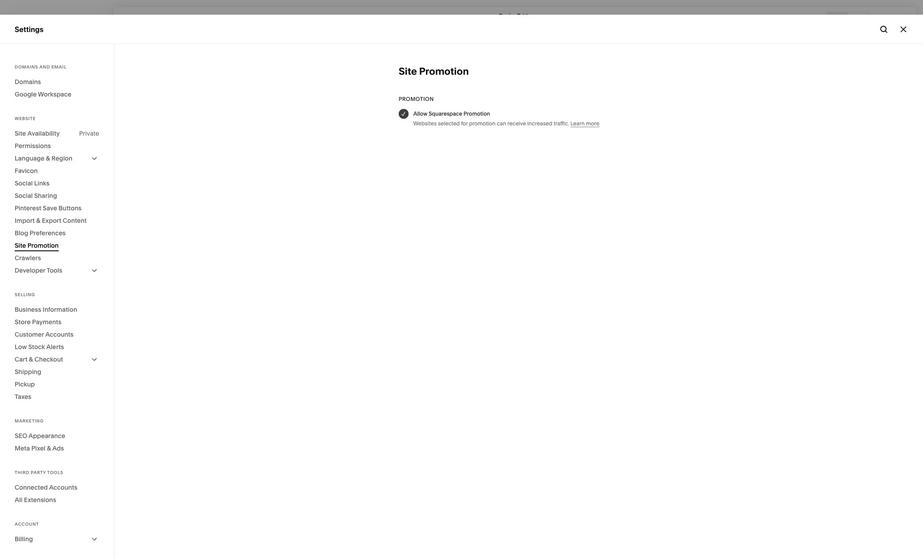 Task type: vqa. For each thing, say whether or not it's contained in the screenshot.
in
no



Task type: locate. For each thing, give the bounding box(es) containing it.
selling up business
[[15, 292, 35, 297]]

website
[[15, 55, 42, 64], [15, 116, 36, 121]]

billing
[[15, 536, 33, 544]]

social up pinterest
[[15, 192, 33, 200]]

favicon link
[[15, 165, 99, 177]]

website up domains and email on the top of the page
[[15, 55, 42, 64]]

book
[[499, 12, 512, 19]]

& left export on the top left
[[36, 217, 40, 225]]

seo appearance meta pixel & ads
[[15, 432, 65, 453]]

favicon social links social sharing pinterest save buttons import & export content blog preferences
[[15, 167, 87, 237]]

pixel
[[31, 445, 45, 453]]

accounts up "all extensions" link
[[49, 484, 77, 492]]

promotion up allow
[[399, 96, 434, 102]]

analytics
[[15, 119, 46, 128]]

social down favicon
[[15, 179, 33, 187]]

asset
[[15, 444, 34, 453]]

pinterest
[[15, 204, 41, 212]]

promotion down preferences
[[27, 242, 59, 250]]

preferences
[[30, 229, 66, 237]]

google workspace link
[[15, 88, 99, 101]]

all
[[15, 496, 22, 504]]

connected accounts link
[[15, 482, 99, 494]]

a
[[513, 12, 516, 19]]

site promotion up squarespace
[[399, 65, 469, 77]]

blog preferences link
[[15, 227, 99, 240]]

site promotion up crawlers
[[15, 242, 59, 250]]

book a table
[[499, 12, 531, 19]]

email
[[51, 65, 67, 69]]

selling
[[15, 71, 38, 80], [15, 292, 35, 297]]

acuity scheduling link
[[15, 135, 99, 146]]

1 vertical spatial tools
[[47, 471, 63, 475]]

domains up google
[[15, 78, 41, 86]]

1 vertical spatial accounts
[[49, 484, 77, 492]]

cart
[[15, 356, 27, 364]]

site down analytics
[[15, 130, 26, 138]]

alerts
[[46, 343, 64, 351]]

1 vertical spatial website
[[15, 116, 36, 121]]

0 vertical spatial site promotion
[[399, 65, 469, 77]]

scheduling
[[38, 135, 76, 144]]

&
[[46, 154, 50, 162], [36, 217, 40, 225], [29, 356, 33, 364], [47, 445, 51, 453]]

tools up connected accounts "link"
[[47, 471, 63, 475]]

2 domains from the top
[[15, 78, 41, 86]]

taxes link
[[15, 391, 99, 403]]

1 domains from the top
[[15, 65, 38, 69]]

payments
[[32, 318, 61, 326]]

domains google workspace
[[15, 78, 71, 98]]

& inside dropdown button
[[46, 154, 50, 162]]

0 vertical spatial website
[[15, 55, 42, 64]]

1 selling from the top
[[15, 71, 38, 80]]

0 vertical spatial selling
[[15, 71, 38, 80]]

acuity
[[15, 135, 36, 144]]

website link
[[15, 55, 99, 65]]

acuity scheduling
[[15, 135, 76, 144]]

pinterest save buttons link
[[15, 202, 99, 215]]

increased
[[528, 120, 553, 127]]

cart & checkout button
[[15, 353, 99, 366]]

export
[[42, 217, 61, 225]]

0 vertical spatial site
[[399, 65, 417, 77]]

1 vertical spatial site promotion
[[15, 242, 59, 250]]

websites
[[413, 120, 437, 127]]

selling link
[[15, 71, 99, 81]]

social links link
[[15, 177, 99, 190]]

more
[[586, 120, 600, 127]]

buttons
[[59, 204, 82, 212]]

can
[[497, 120, 506, 127]]

marketing link
[[15, 87, 99, 97]]

1 vertical spatial domains
[[15, 78, 41, 86]]

simon
[[52, 505, 68, 511]]

1 vertical spatial selling
[[15, 292, 35, 297]]

shipping link
[[15, 366, 99, 378]]

social sharing link
[[15, 190, 99, 202]]

domains inside domains google workspace
[[15, 78, 41, 86]]

selling down domains and email on the top of the page
[[15, 71, 38, 80]]

developer tools
[[15, 267, 62, 275]]

third
[[15, 471, 29, 475]]

domains for and
[[15, 65, 38, 69]]

learn
[[571, 120, 585, 127]]

shipping pickup taxes
[[15, 368, 41, 401]]

& left region
[[46, 154, 50, 162]]

edit button
[[118, 11, 142, 28]]

pickup link
[[15, 378, 99, 391]]

& inside seo appearance meta pixel & ads
[[47, 445, 51, 453]]

developer tools link
[[15, 264, 99, 277]]

& inside favicon social links social sharing pinterest save buttons import & export content blog preferences
[[36, 217, 40, 225]]

crawlers
[[15, 254, 41, 262]]

1 vertical spatial marketing
[[15, 419, 44, 424]]

domains link
[[15, 76, 99, 88]]

site
[[399, 65, 417, 77], [15, 130, 26, 138], [15, 242, 26, 250]]

website up site availability
[[15, 116, 36, 121]]

site promotion
[[399, 65, 469, 77], [15, 242, 59, 250]]

asset library link
[[15, 443, 99, 454]]

2 vertical spatial site
[[15, 242, 26, 250]]

0 vertical spatial accounts
[[45, 331, 74, 339]]

0 vertical spatial marketing
[[15, 87, 49, 96]]

library
[[36, 444, 59, 453]]

promotion up the "promotion"
[[464, 110, 490, 117]]

import & export content link
[[15, 215, 99, 227]]

website inside website link
[[15, 55, 42, 64]]

connected accounts all extensions
[[15, 484, 77, 504]]

0 vertical spatial social
[[15, 179, 33, 187]]

accounts down store payments link
[[45, 331, 74, 339]]

billing link
[[15, 533, 99, 546]]

0 vertical spatial tools
[[47, 267, 62, 275]]

site availability
[[15, 130, 60, 138]]

tools down crawlers link
[[47, 267, 62, 275]]

settings
[[15, 25, 43, 34]]

marketing
[[15, 87, 49, 96], [15, 419, 44, 424]]

region
[[51, 154, 72, 162]]

learn more link
[[571, 120, 600, 127]]

accounts inside business information store payments customer accounts low stock alerts
[[45, 331, 74, 339]]

0 vertical spatial domains
[[15, 65, 38, 69]]

& left 'ads'
[[47, 445, 51, 453]]

1 vertical spatial social
[[15, 192, 33, 200]]

tools inside dropdown button
[[47, 267, 62, 275]]

domains left the and
[[15, 65, 38, 69]]

promotion
[[419, 65, 469, 77], [399, 96, 434, 102], [464, 110, 490, 117], [27, 242, 59, 250]]

content
[[63, 217, 87, 225]]

seo
[[15, 432, 27, 440]]

site up allow
[[399, 65, 417, 77]]

tools
[[47, 267, 62, 275], [47, 471, 63, 475]]

permissions link
[[15, 140, 99, 152]]

import
[[15, 217, 35, 225]]

1 marketing from the top
[[15, 87, 49, 96]]

domains
[[15, 65, 38, 69], [15, 78, 41, 86]]

site down blog
[[15, 242, 26, 250]]

& right cart
[[29, 356, 33, 364]]

links
[[34, 179, 49, 187]]

1 website from the top
[[15, 55, 42, 64]]



Task type: describe. For each thing, give the bounding box(es) containing it.
2 website from the top
[[15, 116, 36, 121]]

& inside dropdown button
[[29, 356, 33, 364]]

promotion up squarespace
[[419, 65, 469, 77]]

1 horizontal spatial site promotion
[[399, 65, 469, 77]]

language & region button
[[15, 152, 99, 165]]

for
[[461, 120, 468, 127]]

customer
[[15, 331, 44, 339]]

asset library
[[15, 444, 59, 453]]

favicon
[[15, 167, 38, 175]]

jacob
[[35, 505, 51, 511]]

table
[[517, 12, 531, 19]]

help
[[15, 476, 31, 485]]

store
[[15, 318, 31, 326]]

traffic.
[[554, 120, 569, 127]]

stock
[[28, 343, 45, 351]]

language & region
[[15, 154, 72, 162]]

customer accounts link
[[15, 329, 99, 341]]

third party tools
[[15, 471, 63, 475]]

information
[[43, 306, 77, 314]]

low stock alerts link
[[15, 341, 99, 353]]

2 marketing from the top
[[15, 419, 44, 424]]

private
[[79, 130, 99, 138]]

allow squarespace promotion websites selected for promotion can receive increased traffic. learn more
[[413, 110, 600, 127]]

sharing
[[34, 192, 57, 200]]

meta
[[15, 445, 30, 453]]

seo appearance link
[[15, 430, 99, 443]]

0 horizontal spatial site promotion
[[15, 242, 59, 250]]

analytics link
[[15, 119, 99, 130]]

pickup
[[15, 381, 35, 389]]

account
[[15, 522, 39, 527]]

billing button
[[15, 533, 99, 546]]

availability
[[27, 130, 60, 138]]

store payments link
[[15, 316, 99, 329]]

developer tools button
[[15, 264, 99, 277]]

promotion
[[469, 120, 496, 127]]

domains and email
[[15, 65, 67, 69]]

blog
[[15, 229, 28, 237]]

permissions
[[15, 142, 51, 150]]

extensions
[[24, 496, 56, 504]]

allow
[[413, 110, 428, 117]]

low
[[15, 343, 27, 351]]

edit
[[124, 16, 136, 22]]

party
[[31, 471, 46, 475]]

developer
[[15, 267, 45, 275]]

selected
[[438, 120, 460, 127]]

appearance
[[29, 432, 65, 440]]

workspace
[[38, 90, 71, 98]]

receive
[[508, 120, 526, 127]]

crawlers link
[[15, 252, 99, 264]]

business information link
[[15, 304, 99, 316]]

meta pixel & ads link
[[15, 443, 99, 455]]

squarespace
[[429, 110, 462, 117]]

language
[[15, 154, 44, 162]]

domains for google
[[15, 78, 41, 86]]

promotion inside allow squarespace promotion websites selected for promotion can receive increased traffic. learn more
[[464, 110, 490, 117]]

and
[[39, 65, 50, 69]]

2 selling from the top
[[15, 292, 35, 297]]

1 vertical spatial site
[[15, 130, 26, 138]]

shipping
[[15, 368, 41, 376]]

accounts inside connected accounts all extensions
[[49, 484, 77, 492]]

jacob simon
[[35, 505, 68, 511]]

taxes
[[15, 393, 31, 401]]

checkout
[[34, 356, 63, 364]]

1 social from the top
[[15, 179, 33, 187]]

all extensions link
[[15, 494, 99, 507]]

google
[[15, 90, 37, 98]]

2 social from the top
[[15, 192, 33, 200]]



